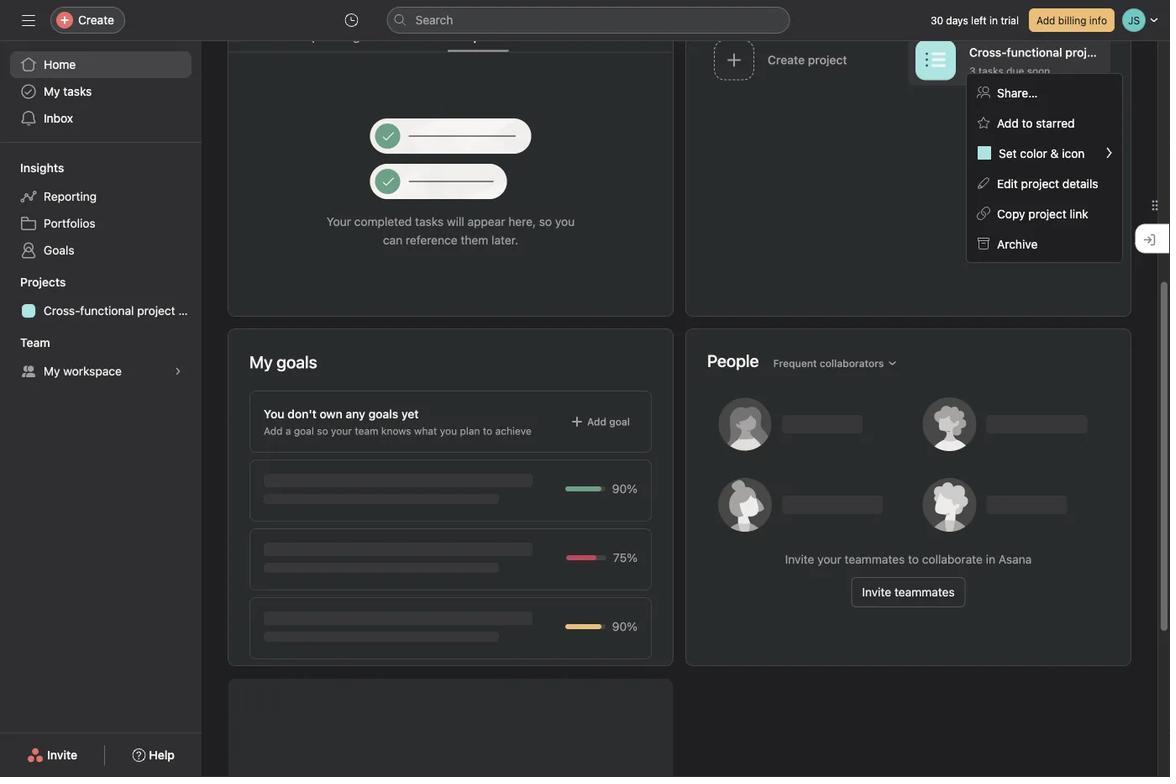 Task type: describe. For each thing, give the bounding box(es) containing it.
days
[[947, 14, 969, 26]]

frequent collaborators button
[[766, 352, 906, 375]]

to inside you don't own any goals yet add a goal so your team knows what you plan to achieve
[[483, 425, 493, 437]]

my for my workspace
[[44, 364, 60, 378]]

will
[[447, 215, 465, 228]]

30 days left in trial
[[931, 14, 1019, 26]]

projects
[[20, 275, 66, 289]]

you inside your completed tasks will appear here, so you can reference them later.
[[555, 215, 575, 228]]

search
[[416, 13, 453, 27]]

search button
[[387, 7, 790, 34]]

my tasks
[[44, 84, 92, 98]]

add billing info button
[[1030, 8, 1115, 32]]

invite for invite teammates
[[863, 585, 892, 599]]

global element
[[0, 41, 202, 142]]

info
[[1090, 14, 1108, 26]]

frequent
[[774, 358, 817, 369]]

copy project link link
[[967, 198, 1123, 229]]

projects element
[[0, 267, 202, 328]]

my goals
[[250, 352, 317, 372]]

project inside edit project details link
[[1022, 176, 1060, 190]]

your
[[327, 215, 351, 228]]

later.
[[492, 233, 519, 247]]

search list box
[[387, 7, 790, 34]]

own
[[320, 407, 343, 421]]

goals link
[[10, 237, 192, 264]]

home
[[44, 58, 76, 71]]

cross-functional project plan link
[[10, 298, 202, 324]]

you inside you don't own any goals yet add a goal so your team knows what you plan to achieve
[[440, 425, 457, 437]]

frequent collaborators
[[774, 358, 885, 369]]

team
[[20, 336, 50, 350]]

tasks inside your completed tasks will appear here, so you can reference them later.
[[415, 215, 444, 228]]

starred
[[1037, 116, 1075, 130]]

help
[[149, 748, 175, 762]]

project inside cross-functional project plan link
[[137, 304, 175, 318]]

tasks inside 'link'
[[63, 84, 92, 98]]

icon
[[1063, 146, 1085, 160]]

upcoming button
[[303, 29, 360, 52]]

1 vertical spatial in
[[987, 553, 996, 567]]

project inside copy project link link
[[1029, 207, 1067, 220]]

a
[[286, 425, 291, 437]]

create project
[[768, 53, 848, 67]]

can
[[383, 233, 403, 247]]

set color & icon link
[[967, 138, 1123, 168]]

goal inside you don't own any goals yet add a goal so your team knows what you plan to achieve
[[294, 425, 314, 437]]

copy project link
[[998, 207, 1089, 220]]

add for add billing info
[[1037, 14, 1056, 26]]

create project link
[[708, 34, 909, 88]]

cross-functional project plan
[[44, 304, 202, 318]]

due
[[1007, 65, 1025, 77]]

portfolios link
[[10, 210, 192, 237]]

cross- for cross-functional project plan
[[44, 304, 80, 318]]

2 vertical spatial to
[[909, 553, 920, 567]]

inbox
[[44, 111, 73, 125]]

add to starred
[[998, 116, 1075, 130]]

add goal
[[587, 416, 630, 428]]

1 90% from the top
[[613, 482, 638, 496]]

my tasks link
[[10, 78, 192, 105]]

see details, my workspace image
[[173, 366, 183, 377]]

invite for invite your teammates to collaborate in asana
[[786, 553, 815, 567]]

share…
[[998, 86, 1038, 99]]

help button
[[121, 740, 186, 771]]

completed
[[448, 29, 509, 43]]

plan for cross-functional project plan 3 tasks due soon
[[1108, 45, 1132, 59]]

invite teammates button
[[852, 577, 966, 608]]

1 vertical spatial your
[[818, 553, 842, 567]]

75%
[[614, 551, 638, 565]]

projects button
[[0, 274, 66, 291]]

create button
[[50, 7, 125, 34]]

so inside you don't own any goals yet add a goal so your team knows what you plan to achieve
[[317, 425, 328, 437]]

tasks inside cross-functional project plan 3 tasks due soon
[[979, 65, 1004, 77]]

set
[[999, 146, 1017, 160]]

what
[[414, 425, 437, 437]]

insights
[[20, 161, 64, 175]]

goal inside button
[[610, 416, 630, 428]]

overdue button
[[380, 29, 428, 52]]

copy
[[998, 207, 1026, 220]]

plan for cross-functional project plan
[[179, 304, 202, 318]]

invite teammates
[[863, 585, 955, 599]]

my workspace
[[44, 364, 122, 378]]

invite button
[[16, 740, 88, 771]]

edit project details
[[998, 176, 1099, 190]]

reference
[[406, 233, 458, 247]]

completed button
[[448, 29, 509, 52]]

plan inside you don't own any goals yet add a goal so your team knows what you plan to achieve
[[460, 425, 480, 437]]

team button
[[0, 335, 50, 351]]

30
[[931, 14, 944, 26]]

collaborate
[[923, 553, 983, 567]]

insights button
[[0, 160, 64, 177]]



Task type: vqa. For each thing, say whether or not it's contained in the screenshot.
[Example] Redesign landing page CELL
no



Task type: locate. For each thing, give the bounding box(es) containing it.
invite
[[786, 553, 815, 567], [863, 585, 892, 599], [47, 748, 77, 762]]

0 horizontal spatial to
[[483, 425, 493, 437]]

cross- inside projects element
[[44, 304, 80, 318]]

reporting link
[[10, 183, 192, 210]]

1 horizontal spatial you
[[555, 215, 575, 228]]

0 horizontal spatial functional
[[80, 304, 134, 318]]

0 horizontal spatial so
[[317, 425, 328, 437]]

1 vertical spatial you
[[440, 425, 457, 437]]

to
[[1023, 116, 1033, 130], [483, 425, 493, 437], [909, 553, 920, 567]]

plan left achieve
[[460, 425, 480, 437]]

cross- for cross-functional project plan 3 tasks due soon
[[970, 45, 1007, 59]]

add to starred link
[[967, 108, 1123, 138]]

project
[[1066, 45, 1105, 59], [1022, 176, 1060, 190], [1029, 207, 1067, 220], [137, 304, 175, 318]]

left
[[972, 14, 987, 26]]

my
[[44, 84, 60, 98], [44, 364, 60, 378]]

1 horizontal spatial invite
[[786, 553, 815, 567]]

0 horizontal spatial cross-
[[44, 304, 80, 318]]

project up see details, my workspace icon
[[137, 304, 175, 318]]

reporting
[[44, 190, 97, 203]]

plan up see details, my workspace icon
[[179, 304, 202, 318]]

1 vertical spatial invite
[[863, 585, 892, 599]]

2 horizontal spatial invite
[[863, 585, 892, 599]]

1 horizontal spatial so
[[539, 215, 552, 228]]

so inside your completed tasks will appear here, so you can reference them later.
[[539, 215, 552, 228]]

2 vertical spatial plan
[[460, 425, 480, 437]]

insights element
[[0, 153, 202, 267]]

overdue
[[380, 29, 428, 43]]

invite your teammates to collaborate in asana
[[786, 553, 1032, 567]]

2 horizontal spatial plan
[[1108, 45, 1132, 59]]

1 horizontal spatial goal
[[610, 416, 630, 428]]

2 horizontal spatial to
[[1023, 116, 1033, 130]]

trial
[[1001, 14, 1019, 26]]

0 vertical spatial your
[[331, 425, 352, 437]]

my inside 'link'
[[44, 84, 60, 98]]

teammates
[[845, 553, 905, 567], [895, 585, 955, 599]]

color
[[1021, 146, 1048, 160]]

cross-functional project plan 3 tasks due soon
[[970, 45, 1132, 77]]

archive link
[[967, 229, 1123, 259]]

edit
[[998, 176, 1019, 190]]

project inside cross-functional project plan 3 tasks due soon
[[1066, 45, 1105, 59]]

workspace
[[63, 364, 122, 378]]

upcoming
[[303, 29, 360, 43]]

1 horizontal spatial tasks
[[415, 215, 444, 228]]

90%
[[613, 482, 638, 496], [613, 620, 638, 634]]

2 horizontal spatial tasks
[[979, 65, 1004, 77]]

goals
[[44, 243, 74, 257]]

1 vertical spatial tasks
[[63, 84, 92, 98]]

set color & icon
[[999, 146, 1085, 160]]

add for add to starred
[[998, 116, 1019, 130]]

0 vertical spatial cross-
[[970, 45, 1007, 59]]

you
[[264, 407, 285, 421]]

add goal button
[[563, 410, 638, 434]]

completed
[[354, 215, 412, 228]]

share… link
[[967, 77, 1123, 108]]

0 vertical spatial plan
[[1108, 45, 1132, 59]]

0 vertical spatial 90%
[[613, 482, 638, 496]]

functional for cross-functional project plan 3 tasks due soon
[[1007, 45, 1063, 59]]

0 vertical spatial my
[[44, 84, 60, 98]]

your
[[331, 425, 352, 437], [818, 553, 842, 567]]

1 vertical spatial cross-
[[44, 304, 80, 318]]

you right what
[[440, 425, 457, 437]]

0 horizontal spatial tasks
[[63, 84, 92, 98]]

teammates up 'invite teammates'
[[845, 553, 905, 567]]

history image
[[345, 13, 358, 27]]

list image
[[926, 50, 946, 70]]

billing
[[1059, 14, 1087, 26]]

create
[[78, 13, 114, 27]]

2 my from the top
[[44, 364, 60, 378]]

my down team
[[44, 364, 60, 378]]

add left 'a'
[[264, 425, 283, 437]]

knows
[[382, 425, 412, 437]]

tasks up reference
[[415, 215, 444, 228]]

3
[[970, 65, 976, 77]]

you
[[555, 215, 575, 228], [440, 425, 457, 437]]

them
[[461, 233, 489, 247]]

teams element
[[0, 328, 202, 388]]

your completed tasks will appear here, so you can reference them later.
[[327, 215, 575, 247]]

people
[[708, 351, 759, 371]]

tasks
[[979, 65, 1004, 77], [63, 84, 92, 98], [415, 215, 444, 228]]

0 vertical spatial functional
[[1007, 45, 1063, 59]]

project down billing
[[1066, 45, 1105, 59]]

0 vertical spatial invite
[[786, 553, 815, 567]]

my for my tasks
[[44, 84, 60, 98]]

any
[[346, 407, 366, 421]]

you don't own any goals yet add a goal so your team knows what you plan to achieve
[[264, 407, 532, 437]]

0 vertical spatial in
[[990, 14, 999, 26]]

in
[[990, 14, 999, 26], [987, 553, 996, 567]]

90% up 75%
[[613, 482, 638, 496]]

2 90% from the top
[[613, 620, 638, 634]]

so down own
[[317, 425, 328, 437]]

my up inbox
[[44, 84, 60, 98]]

plan down the add billing info button
[[1108, 45, 1132, 59]]

cross- down projects
[[44, 304, 80, 318]]

yet
[[402, 407, 419, 421]]

0 horizontal spatial invite
[[47, 748, 77, 762]]

asana
[[999, 553, 1032, 567]]

you right here,
[[555, 215, 575, 228]]

functional inside cross-functional project plan link
[[80, 304, 134, 318]]

to up 'invite teammates'
[[909, 553, 920, 567]]

tasks right 3
[[979, 65, 1004, 77]]

cross- up 3
[[970, 45, 1007, 59]]

cross- inside cross-functional project plan 3 tasks due soon
[[970, 45, 1007, 59]]

1 horizontal spatial to
[[909, 553, 920, 567]]

tasks down home
[[63, 84, 92, 98]]

1 horizontal spatial cross-
[[970, 45, 1007, 59]]

1 horizontal spatial plan
[[460, 425, 480, 437]]

details
[[1063, 176, 1099, 190]]

1 vertical spatial so
[[317, 425, 328, 437]]

hide sidebar image
[[22, 13, 35, 27]]

0 horizontal spatial goal
[[294, 425, 314, 437]]

portfolios
[[44, 216, 96, 230]]

collaborators
[[820, 358, 885, 369]]

my workspace link
[[10, 358, 192, 385]]

here,
[[509, 215, 536, 228]]

in right left
[[990, 14, 999, 26]]

1 horizontal spatial your
[[818, 553, 842, 567]]

2 vertical spatial tasks
[[415, 215, 444, 228]]

1 horizontal spatial functional
[[1007, 45, 1063, 59]]

archive
[[998, 237, 1038, 251]]

add up set
[[998, 116, 1019, 130]]

1 vertical spatial to
[[483, 425, 493, 437]]

functional inside cross-functional project plan 3 tasks due soon
[[1007, 45, 1063, 59]]

1 vertical spatial functional
[[80, 304, 134, 318]]

team
[[355, 425, 379, 437]]

1 vertical spatial teammates
[[895, 585, 955, 599]]

so right here,
[[539, 215, 552, 228]]

0 horizontal spatial you
[[440, 425, 457, 437]]

&
[[1051, 146, 1059, 160]]

add
[[1037, 14, 1056, 26], [998, 116, 1019, 130], [587, 416, 607, 428], [264, 425, 283, 437]]

functional up soon
[[1007, 45, 1063, 59]]

plan inside cross-functional project plan 3 tasks due soon
[[1108, 45, 1132, 59]]

goal
[[610, 416, 630, 428], [294, 425, 314, 437]]

my inside "teams" element
[[44, 364, 60, 378]]

add billing info
[[1037, 14, 1108, 26]]

edit project details link
[[967, 168, 1123, 198]]

home link
[[10, 51, 192, 78]]

add left billing
[[1037, 14, 1056, 26]]

add right achieve
[[587, 416, 607, 428]]

2 vertical spatial invite
[[47, 748, 77, 762]]

soon
[[1028, 65, 1051, 77]]

in left the asana
[[987, 553, 996, 567]]

1 vertical spatial my
[[44, 364, 60, 378]]

appear
[[468, 215, 506, 228]]

functional
[[1007, 45, 1063, 59], [80, 304, 134, 318]]

teammates down invite your teammates to collaborate in asana
[[895, 585, 955, 599]]

project down edit project details
[[1029, 207, 1067, 220]]

0 vertical spatial tasks
[[979, 65, 1004, 77]]

90% down 75%
[[613, 620, 638, 634]]

your inside you don't own any goals yet add a goal so your team knows what you plan to achieve
[[331, 425, 352, 437]]

to left starred
[[1023, 116, 1033, 130]]

0 vertical spatial to
[[1023, 116, 1033, 130]]

plan inside projects element
[[179, 304, 202, 318]]

add inside you don't own any goals yet add a goal so your team knows what you plan to achieve
[[264, 425, 283, 437]]

add for add goal
[[587, 416, 607, 428]]

0 horizontal spatial your
[[331, 425, 352, 437]]

1 vertical spatial 90%
[[613, 620, 638, 634]]

functional up "teams" element
[[80, 304, 134, 318]]

0 vertical spatial teammates
[[845, 553, 905, 567]]

project down set color & icon
[[1022, 176, 1060, 190]]

achieve
[[496, 425, 532, 437]]

1 my from the top
[[44, 84, 60, 98]]

link
[[1070, 207, 1089, 220]]

0 vertical spatial you
[[555, 215, 575, 228]]

to left achieve
[[483, 425, 493, 437]]

0 vertical spatial so
[[539, 215, 552, 228]]

teammates inside button
[[895, 585, 955, 599]]

0 horizontal spatial plan
[[179, 304, 202, 318]]

inbox link
[[10, 105, 192, 132]]

don't
[[288, 407, 317, 421]]

functional for cross-functional project plan
[[80, 304, 134, 318]]

1 vertical spatial plan
[[179, 304, 202, 318]]

goals
[[369, 407, 399, 421]]



